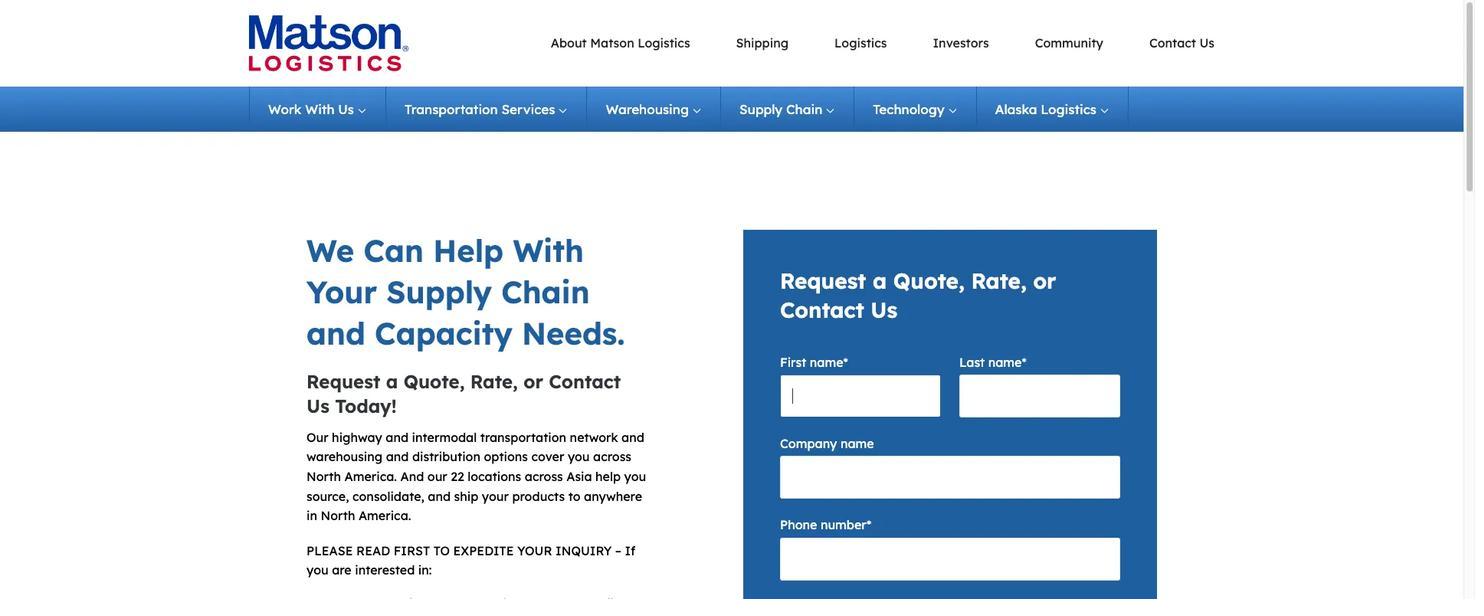 Task type: vqa. For each thing, say whether or not it's contained in the screenshot.
Request a Quote, Rate, or Contact Us the or
yes



Task type: locate. For each thing, give the bounding box(es) containing it.
about
[[551, 35, 587, 50]]

1 vertical spatial or
[[524, 370, 543, 393]]

options
[[484, 450, 528, 465]]

1 vertical spatial you
[[624, 469, 646, 484]]

services
[[502, 101, 555, 117]]

quote, for request a quote, rate, or contact us
[[894, 268, 965, 294]]

0 vertical spatial menu
[[441, 33, 1215, 53]]

2 horizontal spatial logistics
[[1041, 101, 1097, 117]]

intermodal
[[412, 430, 477, 445]]

or inside request a quote, rate, or contact us today!
[[524, 370, 543, 393]]

1 horizontal spatial a
[[873, 268, 887, 294]]

products
[[512, 489, 565, 504]]

rate,
[[972, 268, 1027, 294], [471, 370, 518, 393]]

needs.
[[522, 314, 625, 353]]

1 horizontal spatial supply
[[740, 101, 783, 117]]

or
[[1034, 268, 1057, 294], [524, 370, 543, 393]]

a inside request a quote, rate, or contact us
[[873, 268, 887, 294]]

work with us link
[[249, 86, 386, 132]]

0 horizontal spatial *
[[844, 355, 848, 370]]

menu containing about matson logistics
[[441, 33, 1215, 53]]

* for first name
[[844, 355, 848, 370]]

north down source,
[[321, 508, 355, 524]]

1 horizontal spatial across
[[593, 450, 632, 465]]

work with us
[[268, 101, 354, 117]]

logistics
[[638, 35, 690, 50], [835, 35, 887, 50], [1041, 101, 1097, 117]]

1 horizontal spatial you
[[568, 450, 590, 465]]

a for request a quote, rate, or contact us today!
[[386, 370, 398, 393]]

your
[[307, 273, 377, 311]]

2 horizontal spatial you
[[624, 469, 646, 484]]

0 horizontal spatial quote,
[[404, 370, 465, 393]]

are
[[332, 563, 352, 578]]

alaska logistics
[[995, 101, 1097, 117]]

a inside request a quote, rate, or contact us today!
[[386, 370, 398, 393]]

0 vertical spatial quote,
[[894, 268, 965, 294]]

rate, inside request a quote, rate, or contact us today!
[[471, 370, 518, 393]]

community
[[1035, 35, 1104, 50]]

quote, for request a quote, rate, or contact us today!
[[404, 370, 465, 393]]

number
[[821, 518, 867, 533]]

1 horizontal spatial chain
[[787, 101, 823, 117]]

america.
[[345, 469, 397, 484], [359, 508, 411, 524]]

0 horizontal spatial chain
[[501, 273, 590, 311]]

you up 'asia'
[[568, 450, 590, 465]]

1 vertical spatial chain
[[501, 273, 590, 311]]

request inside request a quote, rate, or contact us today!
[[307, 370, 380, 393]]

about matson logistics link
[[551, 35, 690, 50]]

america. down consolidate,
[[359, 508, 411, 524]]

* right last on the bottom of the page
[[1022, 355, 1027, 370]]

0 horizontal spatial a
[[386, 370, 398, 393]]

* right phone
[[867, 518, 872, 533]]

north up source,
[[307, 469, 341, 484]]

our highway and intermodal transportation network and warehousing and distribution options cover you across north america. and our 22 locations across asia help you source, consolidate, and ship your products to anywhere in north america.
[[307, 430, 646, 524]]

locations
[[468, 469, 522, 484]]

1 horizontal spatial or
[[1034, 268, 1057, 294]]

and
[[307, 314, 366, 353], [386, 430, 409, 445], [622, 430, 645, 445], [386, 450, 409, 465], [428, 489, 451, 504]]

2 vertical spatial contact
[[549, 370, 621, 393]]

quote, inside request a quote, rate, or contact us today!
[[404, 370, 465, 393]]

0 vertical spatial or
[[1034, 268, 1057, 294]]

0 horizontal spatial across
[[525, 469, 563, 484]]

across
[[593, 450, 632, 465], [525, 469, 563, 484]]

you right help
[[624, 469, 646, 484]]

0 horizontal spatial supply
[[387, 273, 492, 311]]

if
[[625, 543, 636, 559]]

name
[[810, 355, 844, 370], [989, 355, 1022, 370], [841, 436, 874, 452]]

*
[[844, 355, 848, 370], [1022, 355, 1027, 370], [867, 518, 872, 533]]

north
[[307, 469, 341, 484], [321, 508, 355, 524]]

chain
[[787, 101, 823, 117], [501, 273, 590, 311]]

1 horizontal spatial rate,
[[972, 268, 1027, 294]]

shipping
[[736, 35, 789, 50]]

community link
[[1035, 35, 1104, 50]]

name right 'first'
[[810, 355, 844, 370]]

and inside we can help with your supply chain and capacity needs.
[[307, 314, 366, 353]]

2 vertical spatial you
[[307, 563, 329, 578]]

name right last on the bottom of the page
[[989, 355, 1022, 370]]

0 vertical spatial request
[[780, 268, 867, 294]]

we
[[307, 232, 354, 270]]

1 vertical spatial north
[[321, 508, 355, 524]]

1 vertical spatial contact
[[780, 297, 865, 323]]

or inside request a quote, rate, or contact us
[[1034, 268, 1057, 294]]

0 horizontal spatial with
[[305, 101, 335, 117]]

warehousing link
[[588, 86, 721, 132]]

0 vertical spatial a
[[873, 268, 887, 294]]

0 horizontal spatial rate,
[[471, 370, 518, 393]]

0 horizontal spatial request
[[307, 370, 380, 393]]

0 horizontal spatial contact
[[549, 370, 621, 393]]

contact for request a quote, rate, or contact us today!
[[549, 370, 621, 393]]

0 horizontal spatial logistics
[[638, 35, 690, 50]]

1 vertical spatial supply
[[387, 273, 492, 311]]

consolidate,
[[353, 489, 425, 504]]

across down cover on the left
[[525, 469, 563, 484]]

investors
[[933, 35, 989, 50]]

you
[[568, 450, 590, 465], [624, 469, 646, 484], [307, 563, 329, 578]]

phone
[[780, 518, 818, 533]]

alaska
[[995, 101, 1038, 117]]

1 vertical spatial request
[[307, 370, 380, 393]]

asia
[[567, 469, 592, 484]]

transportation
[[405, 101, 498, 117]]

0 vertical spatial chain
[[787, 101, 823, 117]]

in:
[[418, 563, 432, 578]]

anywhere
[[584, 489, 642, 504]]

1 vertical spatial with
[[513, 232, 584, 270]]

1 vertical spatial rate,
[[471, 370, 518, 393]]

a
[[873, 268, 887, 294], [386, 370, 398, 393]]

0 vertical spatial with
[[305, 101, 335, 117]]

None text field
[[780, 375, 941, 418], [960, 375, 1121, 418], [780, 375, 941, 418], [960, 375, 1121, 418]]

name for first name
[[810, 355, 844, 370]]

1 horizontal spatial contact
[[780, 297, 865, 323]]

matson
[[590, 35, 634, 50]]

1 horizontal spatial *
[[867, 518, 872, 533]]

in
[[307, 508, 317, 524]]

supply inside we can help with your supply chain and capacity needs.
[[387, 273, 492, 311]]

* for phone number
[[867, 518, 872, 533]]

read
[[356, 543, 390, 559]]

contact
[[1150, 35, 1197, 50], [780, 297, 865, 323], [549, 370, 621, 393]]

0 vertical spatial rate,
[[972, 268, 1027, 294]]

0 vertical spatial contact
[[1150, 35, 1197, 50]]

or for request a quote, rate, or contact us
[[1034, 268, 1057, 294]]

quote,
[[894, 268, 965, 294], [404, 370, 465, 393]]

supply up the capacity
[[387, 273, 492, 311]]

request
[[780, 268, 867, 294], [307, 370, 380, 393]]

2 horizontal spatial *
[[1022, 355, 1027, 370]]

1 vertical spatial menu
[[249, 86, 1129, 132]]

supply down shipping link
[[740, 101, 783, 117]]

1 horizontal spatial request
[[780, 268, 867, 294]]

logistics link
[[835, 35, 887, 50]]

across up help
[[593, 450, 632, 465]]

0 horizontal spatial you
[[307, 563, 329, 578]]

1 vertical spatial a
[[386, 370, 398, 393]]

request inside request a quote, rate, or contact us
[[780, 268, 867, 294]]

work
[[268, 101, 302, 117]]

0 vertical spatial across
[[593, 450, 632, 465]]

technology
[[873, 101, 945, 117]]

you down please
[[307, 563, 329, 578]]

* right 'first'
[[844, 355, 848, 370]]

1 horizontal spatial quote,
[[894, 268, 965, 294]]

america. up consolidate,
[[345, 469, 397, 484]]

None telephone field
[[780, 538, 1121, 581]]

cover
[[532, 450, 565, 465]]

rate, inside request a quote, rate, or contact us
[[972, 268, 1027, 294]]

help
[[596, 469, 621, 484]]

contact us
[[1150, 35, 1215, 50]]

please
[[307, 543, 353, 559]]

first
[[780, 355, 807, 370]]

0 horizontal spatial or
[[524, 370, 543, 393]]

and down your
[[307, 314, 366, 353]]

supply
[[740, 101, 783, 117], [387, 273, 492, 311]]

quote, inside request a quote, rate, or contact us
[[894, 268, 965, 294]]

company name
[[780, 436, 874, 452]]

phone number *
[[780, 518, 872, 533]]

us
[[1200, 35, 1215, 50], [338, 101, 354, 117], [871, 297, 898, 323], [307, 395, 330, 418]]

with
[[305, 101, 335, 117], [513, 232, 584, 270]]

warehousing
[[606, 101, 689, 117]]

menu
[[441, 33, 1215, 53], [249, 86, 1129, 132]]

1 vertical spatial quote,
[[404, 370, 465, 393]]

contact inside request a quote, rate, or contact us
[[780, 297, 865, 323]]

can
[[364, 232, 424, 270]]

chain inside we can help with your supply chain and capacity needs.
[[501, 273, 590, 311]]

contact inside request a quote, rate, or contact us today!
[[549, 370, 621, 393]]

22
[[451, 469, 464, 484]]

1 horizontal spatial with
[[513, 232, 584, 270]]



Task type: describe. For each thing, give the bounding box(es) containing it.
expedite
[[453, 543, 514, 559]]

first
[[394, 543, 430, 559]]

1 horizontal spatial logistics
[[835, 35, 887, 50]]

network
[[570, 430, 618, 445]]

us inside request a quote, rate, or contact us today!
[[307, 395, 330, 418]]

1 vertical spatial america.
[[359, 508, 411, 524]]

a for request a quote, rate, or contact us
[[873, 268, 887, 294]]

request a quote, rate, or contact us
[[780, 268, 1057, 323]]

0 vertical spatial you
[[568, 450, 590, 465]]

0 vertical spatial america.
[[345, 469, 397, 484]]

ship
[[454, 489, 479, 504]]

you inside please read first to expedite your inquiry – if you are interested in:
[[307, 563, 329, 578]]

and down our
[[428, 489, 451, 504]]

name for last name
[[989, 355, 1022, 370]]

warehousing
[[307, 450, 383, 465]]

help
[[433, 232, 504, 270]]

about matson logistics
[[551, 35, 690, 50]]

transportation services link
[[386, 86, 588, 132]]

request a quote, rate, or contact us today!
[[307, 370, 621, 418]]

shipping link
[[736, 35, 789, 50]]

company
[[780, 436, 837, 452]]

your
[[482, 489, 509, 504]]

0 vertical spatial supply
[[740, 101, 783, 117]]

technology link
[[855, 86, 977, 132]]

investors link
[[933, 35, 989, 50]]

and right highway
[[386, 430, 409, 445]]

us inside request a quote, rate, or contact us
[[871, 297, 898, 323]]

rate, for request a quote, rate, or contact us today!
[[471, 370, 518, 393]]

source,
[[307, 489, 349, 504]]

capacity
[[375, 314, 513, 353]]

transportation
[[480, 430, 567, 445]]

today!
[[335, 395, 397, 418]]

2 horizontal spatial contact
[[1150, 35, 1197, 50]]

and up and
[[386, 450, 409, 465]]

our
[[428, 469, 448, 484]]

request for request a quote, rate, or contact us today!
[[307, 370, 380, 393]]

Company name text field
[[780, 456, 1121, 499]]

your inquiry –
[[518, 543, 622, 559]]

with inside we can help with your supply chain and capacity needs.
[[513, 232, 584, 270]]

menu containing work with us
[[249, 86, 1129, 132]]

please read first to expedite your inquiry – if you are interested in:
[[307, 543, 636, 578]]

first name *
[[780, 355, 848, 370]]

our
[[307, 430, 329, 445]]

contact us link
[[1150, 35, 1215, 50]]

last name *
[[960, 355, 1027, 370]]

interested
[[355, 563, 415, 578]]

distribution
[[412, 450, 481, 465]]

transportation services
[[405, 101, 555, 117]]

supply chain
[[740, 101, 823, 117]]

supply chain link
[[721, 86, 855, 132]]

and
[[401, 469, 424, 484]]

to
[[569, 489, 581, 504]]

1 vertical spatial across
[[525, 469, 563, 484]]

alaska logistics link
[[977, 86, 1129, 132]]

contact for request a quote, rate, or contact us
[[780, 297, 865, 323]]

rate, for request a quote, rate, or contact us
[[972, 268, 1027, 294]]

we can help with your supply chain and capacity needs.
[[307, 232, 625, 353]]

highway
[[332, 430, 382, 445]]

to
[[434, 543, 450, 559]]

or for request a quote, rate, or contact us today!
[[524, 370, 543, 393]]

last
[[960, 355, 985, 370]]

name right company
[[841, 436, 874, 452]]

request for request a quote, rate, or contact us
[[780, 268, 867, 294]]

and right network
[[622, 430, 645, 445]]

* for last name
[[1022, 355, 1027, 370]]

0 vertical spatial north
[[307, 469, 341, 484]]



